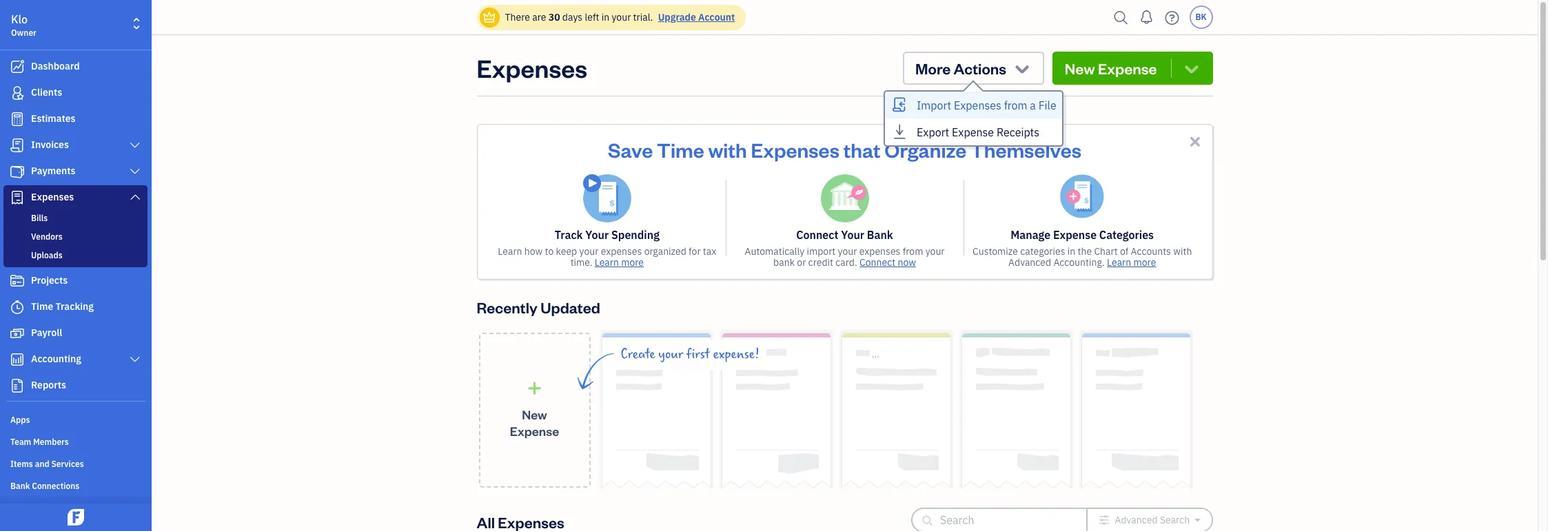 Task type: describe. For each thing, give the bounding box(es) containing it.
project image
[[9, 274, 26, 288]]

trial.
[[633, 11, 653, 23]]

timer image
[[9, 301, 26, 314]]

spending
[[612, 228, 660, 242]]

chevron large down image for payments
[[129, 166, 141, 177]]

expense up the
[[1054, 228, 1097, 242]]

of
[[1121, 246, 1129, 258]]

30
[[549, 11, 560, 23]]

chevron large down image for accounting
[[129, 354, 141, 366]]

klo
[[11, 12, 28, 26]]

card.
[[836, 257, 858, 269]]

chart
[[1095, 246, 1118, 258]]

items
[[10, 459, 33, 470]]

estimates
[[31, 112, 76, 125]]

time inside main element
[[31, 301, 53, 313]]

learn for track your spending
[[595, 257, 619, 269]]

manage expense categories image
[[1061, 174, 1105, 219]]

new expense inside 'link'
[[510, 407, 559, 439]]

bank
[[774, 257, 795, 269]]

expenses link
[[3, 186, 148, 210]]

invoice image
[[9, 139, 26, 152]]

export expense receipts link
[[886, 119, 1063, 146]]

your for track
[[586, 228, 609, 242]]

more for spending
[[622, 257, 644, 269]]

actions
[[954, 59, 1007, 78]]

payroll
[[31, 327, 62, 339]]

time tracking link
[[3, 295, 148, 320]]

expense down import expenses from a file button
[[952, 126, 995, 139]]

learn for manage expense categories
[[1108, 257, 1132, 269]]

learn more for categories
[[1108, 257, 1157, 269]]

save
[[608, 137, 653, 163]]

payments
[[31, 165, 76, 177]]

expense image
[[9, 191, 26, 205]]

advanced
[[1009, 257, 1052, 269]]

learn more for spending
[[595, 257, 644, 269]]

more
[[916, 59, 951, 78]]

connect now
[[860, 257, 916, 269]]

settings image
[[10, 503, 148, 514]]

a
[[1031, 99, 1036, 112]]

more actions
[[916, 59, 1007, 78]]

days
[[563, 11, 583, 23]]

uploads link
[[6, 248, 145, 264]]

report image
[[9, 379, 26, 393]]

plus image
[[527, 382, 543, 395]]

bills
[[31, 213, 48, 223]]

new expense button
[[1053, 52, 1213, 85]]

accounting
[[31, 353, 81, 366]]

apps link
[[3, 410, 148, 430]]

0 horizontal spatial with
[[709, 137, 747, 163]]

updated
[[541, 298, 601, 317]]

create
[[621, 347, 656, 363]]

automatically import your expenses from your bank or credit card.
[[745, 246, 945, 269]]

members
[[33, 437, 69, 448]]

dashboard link
[[3, 54, 148, 79]]

more for categories
[[1134, 257, 1157, 269]]

accounting.
[[1054, 257, 1105, 269]]

items and services
[[10, 459, 84, 470]]

your for connect
[[841, 228, 865, 242]]

import expenses from a file button
[[886, 92, 1063, 119]]

export expense receipts
[[917, 126, 1040, 139]]

export
[[917, 126, 950, 139]]

and
[[35, 459, 49, 470]]

uploads
[[31, 250, 63, 261]]

expenses inside learn how to keep your expenses organized for tax time.
[[601, 246, 642, 258]]

the
[[1078, 246, 1092, 258]]

Search text field
[[941, 510, 1065, 532]]

time tracking
[[31, 301, 94, 313]]

projects link
[[3, 269, 148, 294]]

categories
[[1100, 228, 1155, 242]]

categories
[[1021, 246, 1066, 258]]

payments link
[[3, 159, 148, 184]]

expense inside 'link'
[[510, 423, 559, 439]]

your left 'first'
[[659, 347, 683, 363]]

learn inside learn how to keep your expenses organized for tax time.
[[498, 246, 522, 258]]

organize
[[885, 137, 967, 163]]

your down connect your bank at the top of the page
[[838, 246, 857, 258]]

dashboard image
[[9, 60, 26, 74]]

in inside customize categories in the chart of accounts with advanced accounting.
[[1068, 246, 1076, 258]]

to
[[545, 246, 554, 258]]

0 horizontal spatial in
[[602, 11, 610, 23]]

vendors
[[31, 232, 63, 242]]

expenses inside automatically import your expenses from your bank or credit card.
[[860, 246, 901, 258]]

import
[[917, 99, 952, 112]]

new expense button
[[1053, 52, 1213, 85]]

connect your bank image
[[821, 174, 869, 223]]

0 vertical spatial bank
[[867, 228, 894, 242]]

your inside learn how to keep your expenses organized for tax time.
[[580, 246, 599, 258]]

owner
[[11, 28, 36, 38]]

import expenses from a file
[[917, 99, 1057, 112]]

bk
[[1196, 12, 1207, 22]]

estimates link
[[3, 107, 148, 132]]

money image
[[9, 327, 26, 341]]

invoices
[[31, 139, 69, 151]]

team members
[[10, 437, 69, 448]]

first
[[687, 347, 710, 363]]

automatically
[[745, 246, 805, 258]]

accounting link
[[3, 348, 148, 372]]

there
[[505, 11, 530, 23]]

main element
[[0, 0, 197, 532]]

from inside automatically import your expenses from your bank or credit card.
[[903, 246, 924, 258]]

chevrondown image for more actions
[[1013, 59, 1032, 78]]

how
[[525, 246, 543, 258]]

now
[[898, 257, 916, 269]]

are
[[533, 11, 546, 23]]

your left "trial."
[[612, 11, 631, 23]]



Task type: locate. For each thing, give the bounding box(es) containing it.
invoices link
[[3, 133, 148, 158]]

new expense down plus icon
[[510, 407, 559, 439]]

accounts
[[1131, 246, 1172, 258]]

expenses inside import expenses from a file button
[[954, 99, 1002, 112]]

expenses right card.
[[860, 246, 901, 258]]

reports
[[31, 379, 66, 392]]

expense down search icon
[[1098, 59, 1158, 78]]

2 your from the left
[[841, 228, 865, 242]]

0 vertical spatial connect
[[797, 228, 839, 242]]

bank inside main element
[[10, 481, 30, 492]]

chevron large down image down estimates link
[[129, 140, 141, 151]]

1 chevron large down image from the top
[[129, 140, 141, 151]]

payment image
[[9, 165, 26, 179]]

bills link
[[6, 210, 145, 227]]

new expense down search icon
[[1065, 59, 1158, 78]]

connect for connect your bank
[[797, 228, 839, 242]]

estimate image
[[9, 112, 26, 126]]

1 horizontal spatial learn more
[[1108, 257, 1157, 269]]

2 expenses from the left
[[860, 246, 901, 258]]

freshbooks image
[[65, 510, 87, 526]]

track
[[555, 228, 583, 242]]

0 vertical spatial new
[[1065, 59, 1096, 78]]

expenses inside expenses link
[[31, 191, 74, 203]]

clients
[[31, 86, 62, 99]]

0 vertical spatial with
[[709, 137, 747, 163]]

expenses up export expense receipts link
[[954, 99, 1002, 112]]

from left a at top right
[[1005, 99, 1028, 112]]

chevron large down image down invoices link
[[129, 166, 141, 177]]

time right timer icon
[[31, 301, 53, 313]]

recently updated
[[477, 298, 601, 317]]

1 horizontal spatial in
[[1068, 246, 1076, 258]]

0 vertical spatial time
[[657, 137, 705, 163]]

learn how to keep your expenses organized for tax time.
[[498, 246, 717, 269]]

1 horizontal spatial from
[[1005, 99, 1028, 112]]

learn more
[[595, 257, 644, 269], [1108, 257, 1157, 269]]

0 horizontal spatial more
[[622, 257, 644, 269]]

expense inside button
[[1098, 59, 1158, 78]]

or
[[797, 257, 806, 269]]

0 horizontal spatial learn more
[[595, 257, 644, 269]]

expenses left that
[[751, 137, 840, 163]]

learn left the how
[[498, 246, 522, 258]]

chevron large down image for invoices
[[129, 140, 141, 151]]

crown image
[[482, 10, 497, 24]]

bank connections link
[[3, 476, 148, 497]]

bk button
[[1190, 6, 1213, 29]]

in right left
[[602, 11, 610, 23]]

upgrade
[[658, 11, 696, 23]]

1 vertical spatial chevron large down image
[[129, 354, 141, 366]]

time right save
[[657, 137, 705, 163]]

1 vertical spatial chevron large down image
[[129, 192, 141, 203]]

new expense link
[[479, 333, 591, 488]]

connect up import
[[797, 228, 839, 242]]

chevrondown image
[[1013, 59, 1032, 78], [1183, 59, 1202, 78]]

time.
[[571, 257, 593, 269]]

0 horizontal spatial your
[[586, 228, 609, 242]]

2 chevrondown image from the left
[[1183, 59, 1202, 78]]

0 vertical spatial chevron large down image
[[129, 140, 141, 151]]

time
[[657, 137, 705, 163], [31, 301, 53, 313]]

0 vertical spatial in
[[602, 11, 610, 23]]

themselves
[[971, 137, 1082, 163]]

projects
[[31, 274, 68, 287]]

0 vertical spatial new expense
[[1065, 59, 1158, 78]]

connect for connect now
[[860, 257, 896, 269]]

upgrade account link
[[656, 11, 735, 23]]

1 chevron large down image from the top
[[129, 166, 141, 177]]

new
[[1065, 59, 1096, 78], [522, 407, 547, 422]]

expense!
[[713, 347, 760, 363]]

client image
[[9, 86, 26, 100]]

expenses down are on the left top of the page
[[477, 52, 588, 84]]

0 vertical spatial chevron large down image
[[129, 166, 141, 177]]

1 horizontal spatial time
[[657, 137, 705, 163]]

2 more from the left
[[1134, 257, 1157, 269]]

tracking
[[56, 301, 94, 313]]

1 horizontal spatial expenses
[[860, 246, 901, 258]]

items and services link
[[3, 454, 148, 474]]

1 horizontal spatial new
[[1065, 59, 1096, 78]]

more down spending
[[622, 257, 644, 269]]

0 horizontal spatial time
[[31, 301, 53, 313]]

in left the
[[1068, 246, 1076, 258]]

learn more down 'categories'
[[1108, 257, 1157, 269]]

create your first expense!
[[621, 347, 760, 363]]

learn right time.
[[595, 257, 619, 269]]

clients link
[[3, 81, 148, 106]]

1 more from the left
[[622, 257, 644, 269]]

1 learn more from the left
[[595, 257, 644, 269]]

bank up connect now at the right
[[867, 228, 894, 242]]

1 horizontal spatial with
[[1174, 246, 1193, 258]]

keep
[[556, 246, 577, 258]]

your right now
[[926, 246, 945, 258]]

recently
[[477, 298, 538, 317]]

customize
[[973, 246, 1018, 258]]

manage expense categories
[[1011, 228, 1155, 242]]

1 horizontal spatial new expense
[[1065, 59, 1158, 78]]

with
[[709, 137, 747, 163], [1174, 246, 1193, 258]]

chevrondown image down bk dropdown button
[[1183, 59, 1202, 78]]

more
[[622, 257, 644, 269], [1134, 257, 1157, 269]]

track your spending
[[555, 228, 660, 242]]

1 horizontal spatial learn
[[595, 257, 619, 269]]

chevron large down image inside payments link
[[129, 166, 141, 177]]

from inside import expenses from a file button
[[1005, 99, 1028, 112]]

1 your from the left
[[586, 228, 609, 242]]

from right card.
[[903, 246, 924, 258]]

0 horizontal spatial new
[[522, 407, 547, 422]]

chevron large down image
[[129, 166, 141, 177], [129, 354, 141, 366]]

chevron large down image inside expenses link
[[129, 192, 141, 203]]

0 horizontal spatial chevrondown image
[[1013, 59, 1032, 78]]

1 chevrondown image from the left
[[1013, 59, 1032, 78]]

connect left now
[[860, 257, 896, 269]]

bank
[[867, 228, 894, 242], [10, 481, 30, 492]]

expenses down spending
[[601, 246, 642, 258]]

chevron large down image up bills link
[[129, 192, 141, 203]]

2 learn more from the left
[[1108, 257, 1157, 269]]

chart image
[[9, 353, 26, 367]]

0 horizontal spatial expenses
[[601, 246, 642, 258]]

0 horizontal spatial new expense
[[510, 407, 559, 439]]

track your spending image
[[583, 174, 632, 223]]

notifications image
[[1136, 3, 1158, 31]]

1 vertical spatial new expense
[[510, 407, 559, 439]]

bank connections
[[10, 481, 80, 492]]

1 horizontal spatial bank
[[867, 228, 894, 242]]

save time with expenses that organize themselves
[[608, 137, 1082, 163]]

1 horizontal spatial your
[[841, 228, 865, 242]]

1 horizontal spatial connect
[[860, 257, 896, 269]]

connect
[[797, 228, 839, 242], [860, 257, 896, 269]]

bank down items
[[10, 481, 30, 492]]

organized
[[645, 246, 687, 258]]

1 expenses from the left
[[601, 246, 642, 258]]

search image
[[1111, 7, 1133, 28]]

tax
[[703, 246, 717, 258]]

close image
[[1188, 134, 1204, 150]]

file
[[1039, 99, 1057, 112]]

your right 'keep'
[[580, 246, 599, 258]]

chevron large down image inside accounting link
[[129, 354, 141, 366]]

2 horizontal spatial learn
[[1108, 257, 1132, 269]]

receipts
[[997, 126, 1040, 139]]

expense down plus icon
[[510, 423, 559, 439]]

import
[[807, 246, 836, 258]]

learn
[[498, 246, 522, 258], [595, 257, 619, 269], [1108, 257, 1132, 269]]

learn down 'categories'
[[1108, 257, 1132, 269]]

apps
[[10, 415, 30, 425]]

customize categories in the chart of accounts with advanced accounting.
[[973, 246, 1193, 269]]

1 vertical spatial connect
[[860, 257, 896, 269]]

chevron large down image down payroll link
[[129, 354, 141, 366]]

1 vertical spatial bank
[[10, 481, 30, 492]]

chevrondown image inside new expense button
[[1183, 59, 1202, 78]]

1 vertical spatial new
[[522, 407, 547, 422]]

1 horizontal spatial more
[[1134, 257, 1157, 269]]

1 vertical spatial from
[[903, 246, 924, 258]]

1 vertical spatial with
[[1174, 246, 1193, 258]]

your
[[612, 11, 631, 23], [580, 246, 599, 258], [838, 246, 857, 258], [926, 246, 945, 258], [659, 347, 683, 363]]

in
[[602, 11, 610, 23], [1068, 246, 1076, 258]]

more right of
[[1134, 257, 1157, 269]]

your
[[586, 228, 609, 242], [841, 228, 865, 242]]

0 horizontal spatial connect
[[797, 228, 839, 242]]

klo owner
[[11, 12, 36, 38]]

your up automatically import your expenses from your bank or credit card.
[[841, 228, 865, 242]]

learn more down the track your spending at the left top
[[595, 257, 644, 269]]

2 chevron large down image from the top
[[129, 192, 141, 203]]

dashboard
[[31, 60, 80, 72]]

left
[[585, 11, 600, 23]]

with inside customize categories in the chart of accounts with advanced accounting.
[[1174, 246, 1193, 258]]

there are 30 days left in your trial. upgrade account
[[505, 11, 735, 23]]

for
[[689, 246, 701, 258]]

1 vertical spatial in
[[1068, 246, 1076, 258]]

0 horizontal spatial bank
[[10, 481, 30, 492]]

go to help image
[[1162, 7, 1184, 28]]

team
[[10, 437, 31, 448]]

account
[[699, 11, 735, 23]]

0 vertical spatial from
[[1005, 99, 1028, 112]]

your up learn how to keep your expenses organized for tax time.
[[586, 228, 609, 242]]

that
[[844, 137, 881, 163]]

chevrondown image inside more actions dropdown button
[[1013, 59, 1032, 78]]

2 chevron large down image from the top
[[129, 354, 141, 366]]

0 horizontal spatial learn
[[498, 246, 522, 258]]

credit
[[809, 257, 834, 269]]

connect your bank
[[797, 228, 894, 242]]

new inside new expense
[[522, 407, 547, 422]]

1 vertical spatial time
[[31, 301, 53, 313]]

new inside new expense button
[[1065, 59, 1096, 78]]

chevrondown image for new expense
[[1183, 59, 1202, 78]]

vendors link
[[6, 229, 145, 246]]

chevron large down image for expenses
[[129, 192, 141, 203]]

manage
[[1011, 228, 1051, 242]]

chevrondown image up a at top right
[[1013, 59, 1032, 78]]

1 horizontal spatial chevrondown image
[[1183, 59, 1202, 78]]

0 horizontal spatial from
[[903, 246, 924, 258]]

expenses up bills
[[31, 191, 74, 203]]

chevron large down image
[[129, 140, 141, 151], [129, 192, 141, 203]]

services
[[51, 459, 84, 470]]

new expense inside button
[[1065, 59, 1158, 78]]

payroll link
[[3, 321, 148, 346]]



Task type: vqa. For each thing, say whether or not it's contained in the screenshot.


